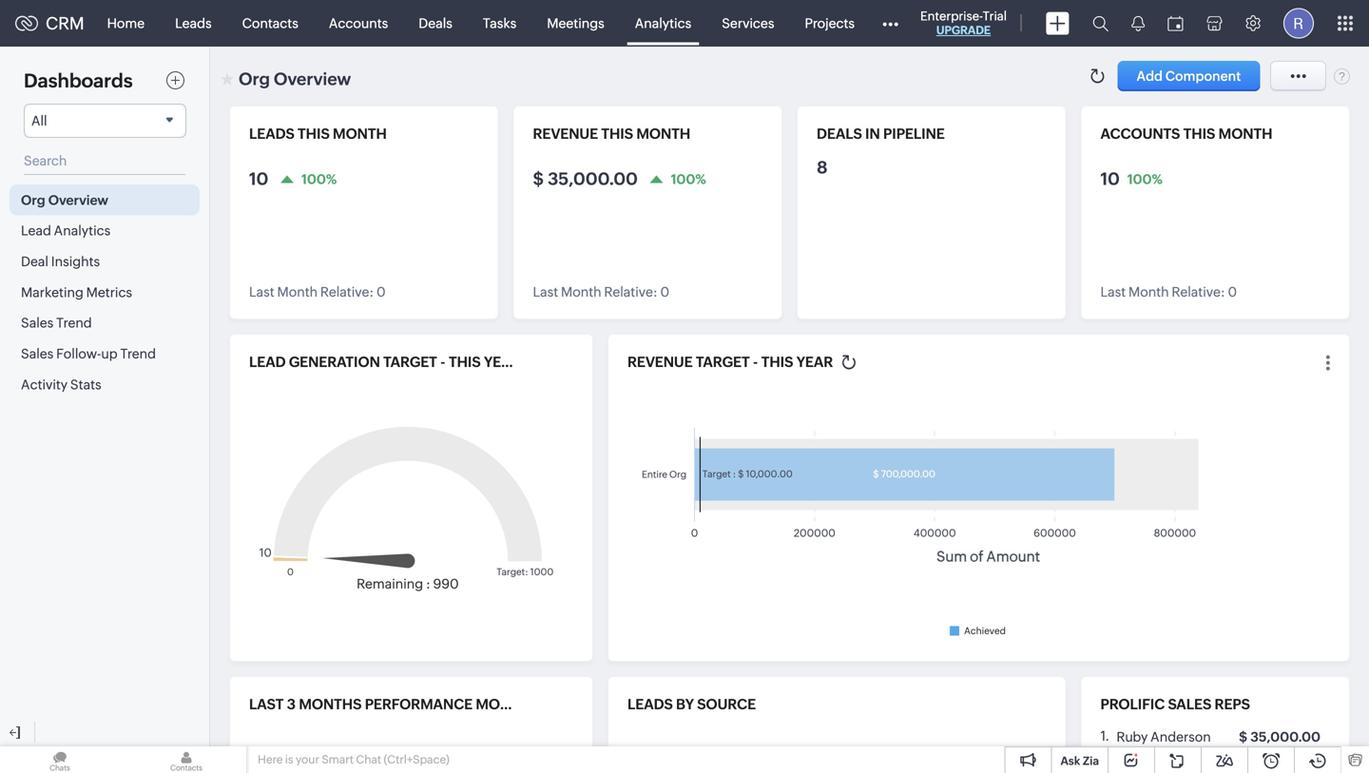 Task type: describe. For each thing, give the bounding box(es) containing it.
insights
[[51, 254, 100, 269]]

revenue this month
[[533, 126, 691, 142]]

month for 10
[[333, 126, 387, 142]]

months
[[299, 696, 362, 713]]

8
[[817, 158, 828, 177]]

last month relative: 0 for 10
[[249, 284, 386, 300]]

prolific
[[1101, 696, 1165, 713]]

1.
[[1101, 729, 1110, 744]]

projects
[[805, 16, 855, 31]]

sales trend
[[21, 316, 92, 331]]

leads
[[175, 16, 212, 31]]

1 horizontal spatial $ 35,000.00
[[1240, 729, 1321, 745]]

performance
[[365, 696, 473, 713]]

revenue for revenue target - this year
[[628, 354, 693, 371]]

enterprise-
[[921, 9, 983, 23]]

revenue for revenue this month
[[533, 126, 598, 142]]

in
[[866, 126, 881, 142]]

up
[[101, 346, 118, 362]]

ask zia
[[1061, 755, 1100, 768]]

1 vertical spatial trend
[[120, 346, 156, 362]]

activity stats
[[21, 377, 101, 392]]

Search text field
[[24, 147, 186, 175]]

3 month from the left
[[1219, 126, 1273, 142]]

zia
[[1083, 755, 1100, 768]]

last month relative: 0 for $ 35,000.00
[[533, 284, 670, 300]]

generation
[[289, 354, 380, 371]]

0 vertical spatial $ 35,000.00
[[533, 169, 638, 189]]

analytics link
[[620, 0, 707, 46]]

leads this month
[[249, 126, 387, 142]]

10 100%
[[1101, 169, 1163, 189]]

marketing
[[21, 285, 84, 300]]

this for accounts
[[1184, 126, 1216, 142]]

all
[[31, 113, 47, 128]]

crm link
[[15, 14, 84, 33]]

0 for $ 35,000.00
[[661, 284, 670, 300]]

lead analytics
[[21, 223, 111, 238]]

1 horizontal spatial analytics
[[635, 16, 692, 31]]

last 3 months performance monitor
[[249, 696, 544, 713]]

signals element
[[1121, 0, 1157, 47]]

ruby
[[1117, 729, 1149, 745]]

meetings link
[[532, 0, 620, 46]]

here
[[258, 753, 283, 766]]

month for $ 35,000.00
[[637, 126, 691, 142]]

2 - from the left
[[753, 354, 759, 371]]

this for leads
[[298, 126, 330, 142]]

sales
[[1169, 696, 1212, 713]]

0 for 10
[[377, 284, 386, 300]]

deals link
[[404, 0, 468, 46]]

Other Modules field
[[870, 8, 911, 39]]

0 vertical spatial overview
[[274, 69, 351, 89]]

1. ruby anderson
[[1101, 729, 1212, 745]]

anderson
[[1151, 729, 1212, 745]]

accounts this month
[[1101, 126, 1273, 142]]

(ctrl+space)
[[384, 753, 450, 766]]

contacts image
[[127, 747, 246, 773]]

crm
[[46, 14, 84, 33]]

1 target from the left
[[383, 354, 437, 371]]

revenue target - this year
[[628, 354, 834, 371]]

reps
[[1215, 696, 1251, 713]]

contacts
[[242, 16, 299, 31]]

3 0 from the left
[[1229, 284, 1238, 300]]

last for $ 35,000.00
[[533, 284, 559, 300]]

projects link
[[790, 0, 870, 46]]

lead
[[249, 354, 286, 371]]

achieved
[[965, 625, 1006, 636]]

marketing metrics
[[21, 285, 132, 300]]

this for revenue
[[602, 126, 634, 142]]

home link
[[92, 0, 160, 46]]

100% for 10
[[302, 171, 337, 187]]

prolific sales reps
[[1101, 696, 1251, 713]]

3 last month relative: 0 from the left
[[1101, 284, 1238, 300]]

2 target from the left
[[696, 354, 750, 371]]

sales follow-up trend link
[[10, 338, 200, 369]]

accounts
[[329, 16, 388, 31]]

1 horizontal spatial 35,000.00
[[1251, 729, 1321, 745]]

0 vertical spatial org overview
[[239, 69, 351, 89]]

All field
[[24, 104, 186, 138]]

sales trend link
[[10, 308, 200, 338]]

leads link
[[160, 0, 227, 46]]

deal insights link
[[10, 246, 200, 277]]

here is your smart chat (ctrl+space)
[[258, 753, 450, 766]]

relative: for 10
[[321, 284, 374, 300]]

leads for leads this month
[[249, 126, 295, 142]]

marketing metrics link
[[10, 277, 200, 308]]

upgrade
[[937, 24, 991, 37]]

ask
[[1061, 755, 1081, 768]]

deals
[[817, 126, 863, 142]]



Task type: vqa. For each thing, say whether or not it's contained in the screenshot.
+
no



Task type: locate. For each thing, give the bounding box(es) containing it.
2 horizontal spatial month
[[1219, 126, 1273, 142]]

org overview up 'lead analytics'
[[21, 192, 108, 208]]

contacts link
[[227, 0, 314, 46]]

100% down leads this month
[[302, 171, 337, 187]]

enterprise-trial upgrade
[[921, 9, 1007, 37]]

trial
[[983, 9, 1007, 23]]

profile element
[[1273, 0, 1326, 46]]

last for 10
[[249, 284, 275, 300]]

chats image
[[0, 747, 120, 773]]

1 vertical spatial leads
[[628, 696, 673, 713]]

overview up leads this month
[[274, 69, 351, 89]]

1 horizontal spatial 0
[[661, 284, 670, 300]]

home
[[107, 16, 145, 31]]

10
[[249, 169, 269, 189], [1101, 169, 1120, 189]]

activity
[[21, 377, 68, 392]]

0 horizontal spatial month
[[277, 284, 318, 300]]

logo image
[[15, 16, 38, 31]]

lead
[[21, 223, 51, 238]]

leads
[[249, 126, 295, 142], [628, 696, 673, 713]]

0 horizontal spatial 10
[[249, 169, 269, 189]]

0 vertical spatial trend
[[56, 316, 92, 331]]

0 horizontal spatial target
[[383, 354, 437, 371]]

2 year from the left
[[797, 354, 834, 371]]

metrics
[[86, 285, 132, 300]]

$ down reps
[[1240, 729, 1248, 745]]

-
[[441, 354, 446, 371], [753, 354, 759, 371]]

None button
[[1118, 61, 1261, 91]]

0 vertical spatial analytics
[[635, 16, 692, 31]]

services link
[[707, 0, 790, 46]]

org up 'lead' on the top of page
[[21, 192, 45, 208]]

0 horizontal spatial revenue
[[533, 126, 598, 142]]

$
[[533, 169, 544, 189], [1240, 729, 1248, 745]]

0 horizontal spatial analytics
[[54, 223, 111, 238]]

year
[[484, 354, 521, 371], [797, 354, 834, 371]]

100% down "accounts"
[[1128, 171, 1163, 187]]

1 horizontal spatial revenue
[[628, 354, 693, 371]]

1 horizontal spatial overview
[[274, 69, 351, 89]]

1 horizontal spatial target
[[696, 354, 750, 371]]

1 horizontal spatial year
[[797, 354, 834, 371]]

deal
[[21, 254, 48, 269]]

1 vertical spatial revenue
[[628, 354, 693, 371]]

$ down revenue this month
[[533, 169, 544, 189]]

2 horizontal spatial relative:
[[1172, 284, 1226, 300]]

deal insights
[[21, 254, 100, 269]]

sales follow-up trend
[[21, 346, 156, 362]]

1 vertical spatial $
[[1240, 729, 1248, 745]]

search image
[[1093, 15, 1109, 31]]

source
[[697, 696, 756, 713]]

2 month from the left
[[561, 284, 602, 300]]

1 sales from the top
[[21, 316, 54, 331]]

$ 35,000.00 down reps
[[1240, 729, 1321, 745]]

tasks
[[483, 16, 517, 31]]

1 vertical spatial 35,000.00
[[1251, 729, 1321, 745]]

1 horizontal spatial 10
[[1101, 169, 1120, 189]]

1 horizontal spatial relative:
[[604, 284, 658, 300]]

1 year from the left
[[484, 354, 521, 371]]

relative: for $ 35,000.00
[[604, 284, 658, 300]]

monitor
[[476, 696, 544, 713]]

1 vertical spatial sales
[[21, 346, 54, 362]]

overview up 'lead analytics'
[[48, 192, 108, 208]]

0 horizontal spatial month
[[333, 126, 387, 142]]

services
[[722, 16, 775, 31]]

1 horizontal spatial $
[[1240, 729, 1248, 745]]

sales for sales trend
[[21, 316, 54, 331]]

your
[[296, 753, 320, 766]]

1 horizontal spatial -
[[753, 354, 759, 371]]

35,000.00
[[548, 169, 638, 189], [1251, 729, 1321, 745]]

1 last month relative: 0 from the left
[[249, 284, 386, 300]]

10 down "accounts"
[[1101, 169, 1120, 189]]

analytics left services link
[[635, 16, 692, 31]]

3
[[287, 696, 296, 713]]

0 horizontal spatial leads
[[249, 126, 295, 142]]

target
[[383, 354, 437, 371], [696, 354, 750, 371]]

2 relative: from the left
[[604, 284, 658, 300]]

1 horizontal spatial last month relative: 0
[[533, 284, 670, 300]]

meetings
[[547, 16, 605, 31]]

10 for 10
[[249, 169, 269, 189]]

analytics up insights
[[54, 223, 111, 238]]

100% for $ 35,000.00
[[671, 171, 707, 187]]

trend
[[56, 316, 92, 331], [120, 346, 156, 362]]

1 month from the left
[[277, 284, 318, 300]]

0 vertical spatial leads
[[249, 126, 295, 142]]

1 - from the left
[[441, 354, 446, 371]]

org
[[239, 69, 270, 89], [21, 192, 45, 208]]

lead analytics link
[[10, 215, 200, 246]]

smart
[[322, 753, 354, 766]]

is
[[285, 753, 294, 766]]

0 vertical spatial $
[[533, 169, 544, 189]]

2 sales from the top
[[21, 346, 54, 362]]

1 horizontal spatial org overview
[[239, 69, 351, 89]]

org overview up leads this month
[[239, 69, 351, 89]]

1 vertical spatial org overview
[[21, 192, 108, 208]]

0 horizontal spatial org overview
[[21, 192, 108, 208]]

follow-
[[56, 346, 101, 362]]

2 horizontal spatial 100%
[[1128, 171, 1163, 187]]

org down contacts
[[239, 69, 270, 89]]

create menu element
[[1035, 0, 1082, 46]]

month
[[277, 284, 318, 300], [561, 284, 602, 300], [1129, 284, 1170, 300]]

1 horizontal spatial 100%
[[671, 171, 707, 187]]

trend right up
[[120, 346, 156, 362]]

org overview link
[[10, 185, 200, 215]]

1 vertical spatial analytics
[[54, 223, 111, 238]]

sales down the marketing
[[21, 316, 54, 331]]

100%
[[302, 171, 337, 187], [671, 171, 707, 187], [1128, 171, 1163, 187]]

0 vertical spatial 35,000.00
[[548, 169, 638, 189]]

0 vertical spatial org
[[239, 69, 270, 89]]

accounts
[[1101, 126, 1181, 142]]

10 for 10 100%
[[1101, 169, 1120, 189]]

0 vertical spatial revenue
[[533, 126, 598, 142]]

deals in pipeline
[[817, 126, 945, 142]]

create menu image
[[1046, 12, 1070, 35]]

0 horizontal spatial -
[[441, 354, 446, 371]]

100% inside "10 100%"
[[1128, 171, 1163, 187]]

0 vertical spatial sales
[[21, 316, 54, 331]]

by
[[676, 696, 694, 713]]

search element
[[1082, 0, 1121, 47]]

2 horizontal spatial last
[[1101, 284, 1126, 300]]

trend down marketing metrics
[[56, 316, 92, 331]]

accounts link
[[314, 0, 404, 46]]

0 horizontal spatial year
[[484, 354, 521, 371]]

month for 10
[[277, 284, 318, 300]]

1 relative: from the left
[[321, 284, 374, 300]]

leads for leads by source
[[628, 696, 673, 713]]

stats
[[70, 377, 101, 392]]

0 horizontal spatial overview
[[48, 192, 108, 208]]

this
[[298, 126, 330, 142], [602, 126, 634, 142], [1184, 126, 1216, 142], [449, 354, 481, 371], [762, 354, 794, 371]]

profile image
[[1284, 8, 1315, 39]]

0 horizontal spatial 100%
[[302, 171, 337, 187]]

help image
[[1335, 68, 1351, 85]]

2 10 from the left
[[1101, 169, 1120, 189]]

last month relative: 0
[[249, 284, 386, 300], [533, 284, 670, 300], [1101, 284, 1238, 300]]

dashboards
[[24, 70, 133, 92]]

1 vertical spatial $ 35,000.00
[[1240, 729, 1321, 745]]

2 last from the left
[[533, 284, 559, 300]]

2 month from the left
[[637, 126, 691, 142]]

2 100% from the left
[[671, 171, 707, 187]]

0 horizontal spatial last
[[249, 284, 275, 300]]

1 horizontal spatial leads
[[628, 696, 673, 713]]

deals
[[419, 16, 453, 31]]

1 month from the left
[[333, 126, 387, 142]]

0 horizontal spatial 0
[[377, 284, 386, 300]]

2 0 from the left
[[661, 284, 670, 300]]

tasks link
[[468, 0, 532, 46]]

revenue
[[533, 126, 598, 142], [628, 354, 693, 371]]

analytics
[[635, 16, 692, 31], [54, 223, 111, 238]]

0
[[377, 284, 386, 300], [661, 284, 670, 300], [1229, 284, 1238, 300]]

month
[[333, 126, 387, 142], [637, 126, 691, 142], [1219, 126, 1273, 142]]

1 horizontal spatial trend
[[120, 346, 156, 362]]

1 0 from the left
[[377, 284, 386, 300]]

10 down leads this month
[[249, 169, 269, 189]]

0 horizontal spatial 35,000.00
[[548, 169, 638, 189]]

last
[[249, 284, 275, 300], [533, 284, 559, 300], [1101, 284, 1126, 300]]

3 month from the left
[[1129, 284, 1170, 300]]

1 100% from the left
[[302, 171, 337, 187]]

1 last from the left
[[249, 284, 275, 300]]

2 horizontal spatial month
[[1129, 284, 1170, 300]]

1 vertical spatial org
[[21, 192, 45, 208]]

100% down revenue this month
[[671, 171, 707, 187]]

$ 35,000.00 down revenue this month
[[533, 169, 638, 189]]

month for $ 35,000.00
[[561, 284, 602, 300]]

1 horizontal spatial month
[[637, 126, 691, 142]]

org overview
[[239, 69, 351, 89], [21, 192, 108, 208]]

3 100% from the left
[[1128, 171, 1163, 187]]

1 horizontal spatial month
[[561, 284, 602, 300]]

leads by source
[[628, 696, 756, 713]]

last
[[249, 696, 284, 713]]

3 last from the left
[[1101, 284, 1126, 300]]

pipeline
[[884, 126, 945, 142]]

sales for sales follow-up trend
[[21, 346, 54, 362]]

calendar image
[[1168, 16, 1184, 31]]

0 horizontal spatial last month relative: 0
[[249, 284, 386, 300]]

signals image
[[1132, 15, 1145, 31]]

0 horizontal spatial $
[[533, 169, 544, 189]]

activity stats link
[[10, 369, 200, 400]]

sales up activity on the left of the page
[[21, 346, 54, 362]]

1 horizontal spatial org
[[239, 69, 270, 89]]

2 horizontal spatial last month relative: 0
[[1101, 284, 1238, 300]]

chat
[[356, 753, 382, 766]]

1 horizontal spatial last
[[533, 284, 559, 300]]

1 vertical spatial overview
[[48, 192, 108, 208]]

0 horizontal spatial relative:
[[321, 284, 374, 300]]

0 horizontal spatial trend
[[56, 316, 92, 331]]

2 horizontal spatial 0
[[1229, 284, 1238, 300]]

$ 35,000.00
[[533, 169, 638, 189], [1240, 729, 1321, 745]]

2 last month relative: 0 from the left
[[533, 284, 670, 300]]

3 relative: from the left
[[1172, 284, 1226, 300]]

lead generation target - this year
[[249, 354, 521, 371]]

0 horizontal spatial $ 35,000.00
[[533, 169, 638, 189]]

0 horizontal spatial org
[[21, 192, 45, 208]]

1 10 from the left
[[249, 169, 269, 189]]



